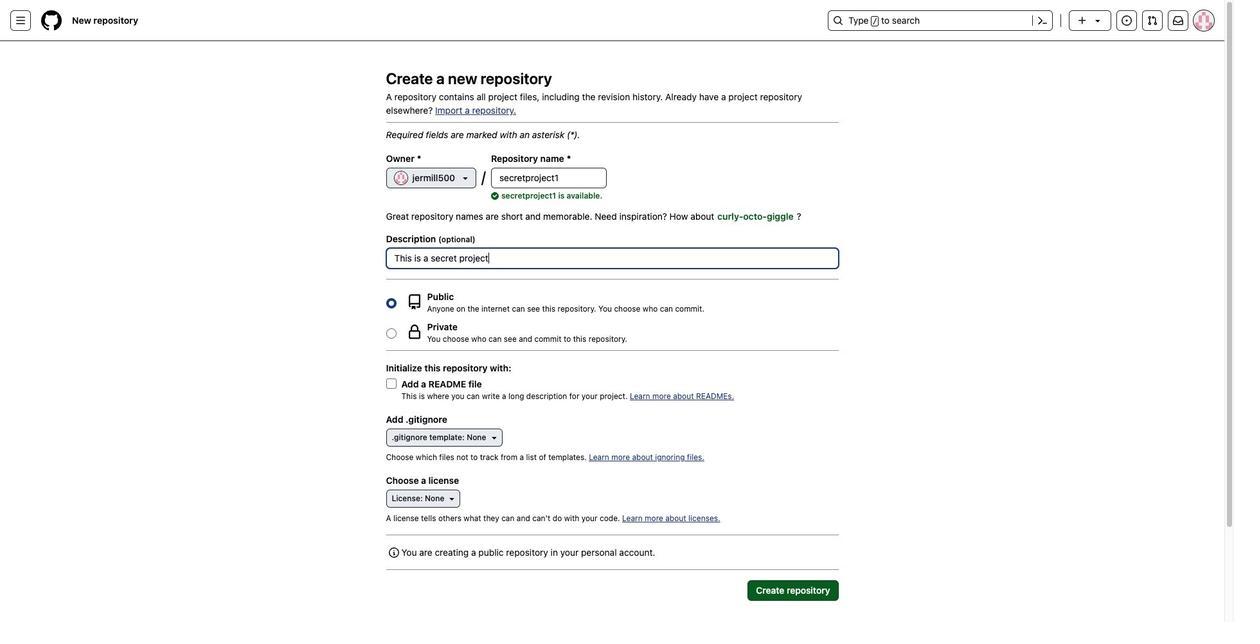 Task type: describe. For each thing, give the bounding box(es) containing it.
sc 9kayk9 0 image
[[389, 548, 399, 558]]

issue opened image
[[1122, 15, 1132, 26]]

0 horizontal spatial triangle down image
[[460, 173, 471, 183]]

triangle down image
[[447, 494, 457, 504]]

git pull request image
[[1148, 15, 1158, 26]]

homepage image
[[41, 10, 62, 31]]

2 vertical spatial triangle down image
[[489, 433, 499, 443]]

lock image
[[407, 324, 422, 340]]



Task type: locate. For each thing, give the bounding box(es) containing it.
None radio
[[386, 298, 396, 308]]

1 vertical spatial triangle down image
[[460, 173, 471, 183]]

1 horizontal spatial triangle down image
[[489, 433, 499, 443]]

command palette image
[[1038, 15, 1048, 26]]

None radio
[[386, 328, 396, 339]]

2 horizontal spatial triangle down image
[[1093, 15, 1103, 26]]

None checkbox
[[386, 379, 396, 389]]

None text field
[[492, 168, 606, 188]]

triangle down image
[[1093, 15, 1103, 26], [460, 173, 471, 183], [489, 433, 499, 443]]

0 vertical spatial triangle down image
[[1093, 15, 1103, 26]]

repo image
[[407, 294, 422, 310]]

plus image
[[1078, 15, 1088, 26]]

check circle fill image
[[491, 192, 499, 200]]

notifications image
[[1173, 15, 1184, 26]]

Description text field
[[387, 249, 838, 268]]



Task type: vqa. For each thing, say whether or not it's contained in the screenshot.
the right triangle down icon
yes



